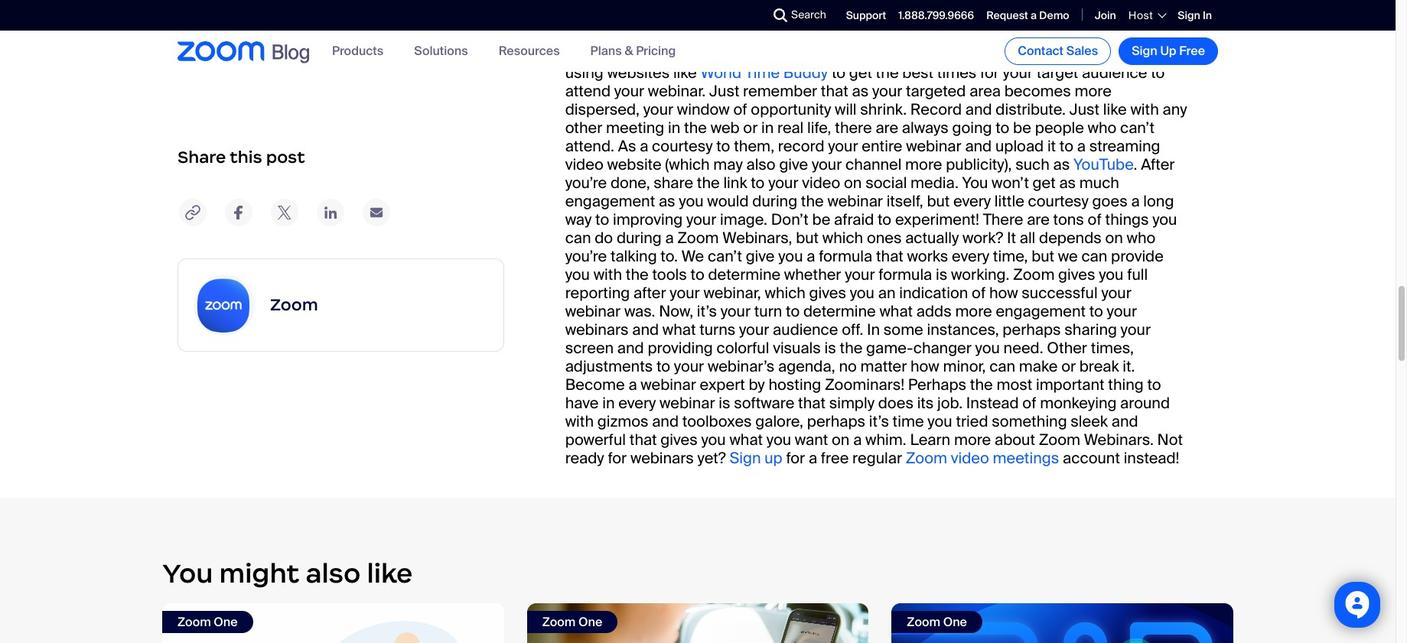 Task type: vqa. For each thing, say whether or not it's contained in the screenshot.
California's PORTS image
no



Task type: describe. For each thing, give the bounding box(es) containing it.
turns
[[700, 320, 736, 340]]

like inside 'just like with any other meeting in the web or in real life, there are always going to be people who can't attend. as a courtesy to them, record your entire webinar and upload it to a streaming video website (which may also give your channel more publicity), such as'
[[1103, 99, 1127, 119]]

to right buddy
[[832, 63, 846, 83]]

that inside it all depends on who you're talking to. we can't give you a formula that works every time, but we
[[876, 246, 904, 266]]

become
[[565, 375, 625, 395]]

video inside 'just like with any other meeting in the web or in real life, there are always going to be people who can't attend. as a courtesy to them, record your entire webinar and upload it to a streaming video website (which may also give your channel more publicity), such as'
[[565, 155, 604, 174]]

record and distribute.
[[911, 99, 1066, 119]]

it
[[1048, 136, 1056, 156]]

webinar,
[[704, 283, 761, 303]]

going
[[952, 118, 992, 138]]

2 zoom one from the left
[[542, 615, 602, 631]]

also inside 'just like with any other meeting in the web or in real life, there are always going to be people who can't attend. as a courtesy to them, record your entire webinar and upload it to a streaming video website (which may also give your channel more publicity), such as'
[[746, 155, 776, 174]]

way
[[565, 210, 592, 230]]

your right the after
[[670, 283, 700, 303]]

1 horizontal spatial how
[[989, 283, 1018, 303]]

goes
[[1093, 191, 1128, 211]]

upload
[[996, 136, 1044, 156]]

more inside provide you with the tools to determine whether your formula is working. zoom gives you full reporting after your webinar, which gives you an indication of how successful your webinar was.  now, it's your turn to determine what adds more engagement to your webinars and what turns your audience off. in some instances, perhaps sharing your screen and providing colorful visuals is the game-changer you need. other times, adjustments to your webinar's agenda, no matter how minor, can make or break it. become a webinar expert by hosting zoominars!
[[955, 302, 992, 321]]

indication
[[899, 283, 968, 303]]

of inside '. instead of monkeying around with gizmos and toolboxes galore, perhaps it's time you tried something sleek and powerful that gives you what you want on a whim. learn more about zoom webinars. not ready for webinars yet?'
[[1023, 393, 1037, 413]]

or inside provide you with the tools to determine whether your formula is working. zoom gives you full reporting after your webinar, which gives you an indication of how successful your webinar was.  now, it's your turn to determine what adds more engagement to your webinars and what turns your audience off. in some instances, perhaps sharing your screen and providing colorful visuals is the game-changer you need. other times, adjustments to your webinar's agenda, no matter how minor, can make or break it. become a webinar expert by hosting zoominars!
[[1062, 357, 1076, 377]]

such
[[1016, 155, 1050, 174]]

sign in
[[1178, 8, 1212, 22]]

of inside to get the best times for your target audience to attend your webinar. just remember that as your targeted area becomes more dispersed, your window of opportunity will shrink.
[[733, 99, 747, 119]]

provide
[[1111, 246, 1164, 266]]

a inside it all depends on who you're talking to. we can't give you a formula that works every time, but we
[[807, 246, 815, 266]]

all
[[1020, 228, 1036, 248]]

adjustments
[[565, 357, 653, 377]]

your up it.
[[1121, 320, 1151, 340]]

important
[[1036, 375, 1105, 395]]

resources button
[[499, 43, 560, 59]]

life,
[[807, 118, 831, 138]]

sign in link
[[1178, 8, 1212, 22]]

request
[[987, 8, 1028, 22]]

of inside there are tons of things you can do during a zoom webinars, but which ones actually
[[1088, 210, 1102, 230]]

contact sales link
[[1005, 37, 1111, 65]]

to right turn
[[786, 302, 800, 321]]

logo blog.svg image
[[272, 41, 309, 65]]

world time buddy link
[[701, 63, 828, 83]]

them,
[[734, 136, 775, 156]]

zoom inside there are tons of things you can do during a zoom webinars, but which ones actually
[[677, 228, 719, 248]]

your down will
[[828, 136, 858, 156]]

&
[[625, 43, 633, 59]]

join
[[1095, 8, 1116, 22]]

to right tools
[[691, 265, 705, 285]]

you inside it all depends on who you're talking to. we can't give you a formula that works every time, but we
[[778, 246, 803, 266]]

to up times, at bottom
[[1090, 302, 1103, 321]]

you left need.
[[975, 338, 1000, 358]]

changer
[[914, 338, 972, 358]]

your right turns
[[739, 320, 769, 340]]

webinars inside provide you with the tools to determine whether your formula is working. zoom gives you full reporting after your webinar, which gives you an indication of how successful your webinar was.  now, it's your turn to determine what adds more engagement to your webinars and what turns your audience off. in some instances, perhaps sharing your screen and providing colorful visuals is the game-changer you need. other times, adjustments to your webinar's agenda, no matter how minor, can make or break it. become a webinar expert by hosting zoominars!
[[565, 320, 629, 340]]

get inside . after you're done, share the link to your video on social media. you won't get as much engagement as you would during the webinar itself, but every little courtesy goes a long way to improving your image.
[[1033, 173, 1056, 193]]

your up the don't
[[768, 173, 799, 193]]

done,
[[611, 173, 650, 193]]

2 horizontal spatial can
[[1082, 246, 1108, 266]]

as inside to get the best times for your target audience to attend your webinar. just remember that as your targeted area becomes more dispersed, your window of opportunity will shrink.
[[852, 81, 869, 101]]

sleek
[[1071, 412, 1108, 432]]

to right going
[[996, 118, 1010, 138]]

distribute.
[[996, 99, 1066, 119]]

1 zoom one from the left
[[178, 615, 238, 631]]

during inside there are tons of things you can do during a zoom webinars, but which ones actually
[[617, 228, 662, 248]]

do
[[595, 228, 613, 248]]

0 vertical spatial determine
[[708, 265, 781, 285]]

contact
[[1018, 43, 1064, 59]]

2 zoom one link from the left
[[527, 604, 869, 644]]

your up times, at bottom
[[1107, 302, 1137, 321]]

need.
[[1004, 338, 1044, 358]]

1 horizontal spatial in
[[668, 118, 681, 138]]

audience inside to get the best times for your target audience to attend your webinar. just remember that as your targeted area becomes more dispersed, your window of opportunity will shrink.
[[1082, 63, 1148, 83]]

you left sign up 'link'
[[701, 430, 726, 450]]

and left now,
[[632, 320, 659, 340]]

experiment!
[[895, 210, 979, 230]]

attend.
[[565, 136, 614, 156]]

youtube link
[[1074, 155, 1134, 174]]

perhaps inside '. instead of monkeying around with gizmos and toolboxes galore, perhaps it's time you tried something sleek and powerful that gives you what you want on a whim. learn more about zoom webinars. not ready for webinars yet?'
[[807, 412, 866, 432]]

streaming
[[1090, 136, 1161, 156]]

itself,
[[887, 191, 923, 211]]

can't inside 'just like with any other meeting in the web or in real life, there are always going to be people who can't attend. as a courtesy to them, record your entire webinar and upload it to a streaming video website (which may also give your channel more publicity), such as'
[[1120, 118, 1155, 138]]

the left tools
[[626, 265, 649, 285]]

not
[[1158, 430, 1183, 450]]

. for instead
[[959, 393, 963, 413]]

simply
[[829, 393, 875, 413]]

as inside 'just like with any other meeting in the web or in real life, there are always going to be people who can't attend. as a courtesy to them, record your entire webinar and upload it to a streaming video website (which may also give your channel more publicity), such as'
[[1053, 155, 1070, 174]]

3 one from the left
[[943, 615, 967, 631]]

2 horizontal spatial gives
[[1058, 265, 1095, 285]]

becomes
[[1005, 81, 1071, 101]]

a left "free" at the right of page
[[809, 448, 817, 468]]

does
[[878, 393, 914, 413]]

0 horizontal spatial you
[[162, 557, 213, 591]]

perhaps inside provide you with the tools to determine whether your formula is working. zoom gives you full reporting after your webinar, which gives you an indication of how successful your webinar was.  now, it's your turn to determine what adds more engagement to your webinars and what turns your audience off. in some instances, perhaps sharing your screen and providing colorful visuals is the game-changer you need. other times, adjustments to your webinar's agenda, no matter how minor, can make or break it. become a webinar expert by hosting zoominars!
[[1003, 320, 1061, 340]]

zoom logo image
[[178, 41, 265, 61]]

plans & pricing link
[[590, 43, 676, 59]]

shrink.
[[860, 99, 907, 119]]

as left much at the top
[[1059, 173, 1076, 193]]

but inside there are tons of things you can do during a zoom webinars, but which ones actually
[[796, 228, 819, 248]]

talking
[[611, 246, 657, 266]]

powerful
[[565, 430, 626, 450]]

2 horizontal spatial in
[[761, 118, 774, 138]]

webinars inside '. instead of monkeying around with gizmos and toolboxes galore, perhaps it's time you tried something sleek and powerful that gives you what you want on a whim. learn more about zoom webinars. not ready for webinars yet?'
[[631, 448, 694, 468]]

tons
[[1053, 210, 1084, 230]]

solutions
[[414, 43, 468, 59]]

that inside perhaps the most important thing to have in every webinar is software that simply
[[798, 393, 826, 413]]

you left an
[[850, 283, 875, 303]]

webinars,
[[723, 228, 792, 248]]

share
[[654, 173, 693, 193]]

your down provide
[[1102, 283, 1132, 303]]

remember
[[743, 81, 817, 101]]

actually
[[905, 228, 959, 248]]

instead
[[966, 393, 1019, 413]]

dispersed,
[[565, 99, 640, 119]]

targeted
[[906, 81, 966, 101]]

your down life,
[[812, 155, 842, 174]]

0 horizontal spatial how
[[911, 357, 940, 377]]

you right time
[[928, 412, 952, 432]]

more inside 'just like with any other meeting in the web or in real life, there are always going to be people who can't attend. as a courtesy to them, record your entire webinar and upload it to a streaming video website (which may also give your channel more publicity), such as'
[[905, 155, 942, 174]]

the left the afraid
[[801, 191, 824, 211]]

hosting
[[769, 375, 821, 395]]

of inside provide you with the tools to determine whether your formula is working. zoom gives you full reporting after your webinar, which gives you an indication of how successful your webinar was.  now, it's your turn to determine what adds more engagement to your webinars and what turns your audience off. in some instances, perhaps sharing your screen and providing colorful visuals is the game-changer you need. other times, adjustments to your webinar's agenda, no matter how minor, can make or break it. become a webinar expert by hosting zoominars!
[[972, 283, 986, 303]]

job
[[938, 393, 959, 413]]

zoom inside '. instead of monkeying around with gizmos and toolboxes galore, perhaps it's time you tried something sleek and powerful that gives you what you want on a whim. learn more about zoom webinars. not ready for webinars yet?'
[[1039, 430, 1081, 450]]

and right gizmos
[[652, 412, 679, 432]]

give inside it all depends on who you're talking to. we can't give you a formula that works every time, but we
[[746, 246, 775, 266]]

in inside perhaps the most important thing to have in every webinar is software that simply
[[602, 393, 615, 413]]

0 horizontal spatial what
[[663, 320, 696, 340]]

1 horizontal spatial determine
[[804, 302, 876, 321]]

don't
[[771, 210, 809, 230]]

your down turns
[[674, 357, 704, 377]]

ones
[[867, 228, 902, 248]]

can inside provide you with the tools to determine whether your formula is working. zoom gives you full reporting after your webinar, which gives you an indication of how successful your webinar was.  now, it's your turn to determine what adds more engagement to your webinars and what turns your audience off. in some instances, perhaps sharing your screen and providing colorful visuals is the game-changer you need. other times, adjustments to your webinar's agenda, no matter how minor, can make or break it. become a webinar expert by hosting zoominars!
[[990, 357, 1016, 377]]

visuals
[[773, 338, 821, 358]]

entire
[[862, 136, 903, 156]]

reporting
[[565, 283, 630, 303]]

host
[[1129, 8, 1154, 22]]

you inside . after you're done, share the link to your video on social media. you won't get as much engagement as you would during the webinar itself, but every little courtesy goes a long way to improving your image.
[[962, 173, 988, 193]]

improving
[[613, 210, 683, 230]]

it's inside '. instead of monkeying around with gizmos and toolboxes galore, perhaps it's time you tried something sleek and powerful that gives you what you want on a whim. learn more about zoom webinars. not ready for webinars yet?'
[[869, 412, 889, 432]]

meetings
[[993, 448, 1059, 468]]

zoom inside provide you with the tools to determine whether your formula is working. zoom gives you full reporting after your webinar, which gives you an indication of how successful your webinar was.  now, it's your turn to determine what adds more engagement to your webinars and what turns your audience off. in some instances, perhaps sharing your screen and providing colorful visuals is the game-changer you need. other times, adjustments to your webinar's agenda, no matter how minor, can make or break it. become a webinar expert by hosting zoominars!
[[1013, 265, 1055, 285]]

contact sales
[[1018, 43, 1098, 59]]

request a demo link
[[987, 8, 1070, 22]]

to inside perhaps the most important thing to have in every webinar is software that simply
[[1147, 375, 1161, 395]]

to right way
[[595, 210, 609, 230]]

courtesy inside . after you're done, share the link to your video on social media. you won't get as much engagement as you would during the webinar itself, but every little courtesy goes a long way to improving your image.
[[1028, 191, 1089, 211]]

gives inside '. instead of monkeying around with gizmos and toolboxes galore, perhaps it's time you tried something sleek and powerful that gives you what you want on a whim. learn more about zoom webinars. not ready for webinars yet?'
[[661, 430, 698, 450]]

won't
[[992, 173, 1029, 193]]

around
[[1120, 393, 1170, 413]]

perhaps the most important thing to have in every webinar is software that simply
[[565, 375, 1161, 413]]

thing
[[1108, 375, 1144, 395]]

are inside there are tons of things you can do during a zoom webinars, but which ones actually
[[1027, 210, 1050, 230]]

give inside 'just like with any other meeting in the web or in real life, there are always going to be people who can't attend. as a courtesy to them, record your entire webinar and upload it to a streaming video website (which may also give your channel more publicity), such as'
[[779, 155, 808, 174]]

3 zoom one link from the left
[[892, 604, 1234, 644]]

may
[[713, 155, 743, 174]]

0 horizontal spatial also
[[306, 557, 361, 591]]

don't be afraid to experiment!
[[771, 210, 979, 230]]

just inside to get the best times for your target audience to attend your webinar. just remember that as your targeted area becomes more dispersed, your window of opportunity will shrink.
[[709, 81, 740, 101]]

target
[[1037, 63, 1079, 83]]

would
[[707, 191, 749, 211]]

to right the it
[[1060, 136, 1074, 156]]

3 zoom one from the left
[[907, 615, 967, 631]]

after
[[1141, 155, 1175, 174]]

in inside provide you with the tools to determine whether your formula is working. zoom gives you full reporting after your webinar, which gives you an indication of how successful your webinar was.  now, it's your turn to determine what adds more engagement to your webinars and what turns your audience off. in some instances, perhaps sharing your screen and providing colorful visuals is the game-changer you need. other times, adjustments to your webinar's agenda, no matter how minor, can make or break it. become a webinar expert by hosting zoominars!
[[867, 320, 880, 340]]

1 horizontal spatial for
[[786, 448, 805, 468]]

0 horizontal spatial be
[[812, 210, 831, 230]]

the left link
[[697, 173, 720, 193]]

colorful
[[717, 338, 769, 358]]

1 one from the left
[[214, 615, 238, 631]]

who inside it all depends on who you're talking to. we can't give you a formula that works every time, but we
[[1127, 228, 1156, 248]]

with for the
[[594, 265, 622, 285]]

be inside 'just like with any other meeting in the web or in real life, there are always going to be people who can't attend. as a courtesy to them, record your entire webinar and upload it to a streaming video website (which may also give your channel more publicity), such as'
[[1013, 118, 1032, 138]]

but inside . after you're done, share the link to your video on social media. you won't get as much engagement as you would during the webinar itself, but every little courtesy goes a long way to improving your image.
[[927, 191, 950, 211]]

can't inside it all depends on who you're talking to. we can't give you a formula that works every time, but we
[[708, 246, 742, 266]]

to left them,
[[716, 136, 730, 156]]

every inside . after you're done, share the link to your video on social media. you won't get as much engagement as you would during the webinar itself, but every little courtesy goes a long way to improving your image.
[[954, 191, 991, 211]]

will
[[835, 99, 857, 119]]

link
[[723, 173, 747, 193]]

webinars.
[[1084, 430, 1154, 450]]

you might also like
[[162, 557, 413, 591]]

might
[[219, 557, 299, 591]]

no
[[839, 357, 857, 377]]

2 horizontal spatial video
[[951, 448, 989, 468]]

sign up link
[[730, 448, 783, 468]]

channel
[[846, 155, 902, 174]]

your down contact at the right top
[[1003, 63, 1033, 83]]



Task type: locate. For each thing, give the bounding box(es) containing it.
a inside '. instead of monkeying around with gizmos and toolboxes galore, perhaps it's time you tried something sleek and powerful that gives you what you want on a whim. learn more about zoom webinars. not ready for webinars yet?'
[[853, 430, 862, 450]]

and down record and distribute.
[[965, 136, 992, 156]]

of
[[733, 99, 747, 119], [1088, 210, 1102, 230], [972, 283, 986, 303], [1023, 393, 1037, 413]]

buddy
[[784, 63, 828, 83]]

screen
[[565, 338, 614, 358]]

by
[[749, 375, 765, 395]]

the left the best
[[876, 63, 899, 83]]

can inside there are tons of things you can do during a zoom webinars, but which ones actually
[[565, 228, 591, 248]]

gives up off.
[[809, 283, 846, 303]]

plans
[[590, 43, 622, 59]]

1 horizontal spatial who
[[1127, 228, 1156, 248]]

1 vertical spatial you
[[162, 557, 213, 591]]

0 vertical spatial are
[[876, 118, 898, 138]]

0 horizontal spatial it's
[[697, 302, 717, 321]]

as up there
[[852, 81, 869, 101]]

products
[[332, 43, 384, 59]]

1 vertical spatial audience
[[773, 320, 838, 340]]

can left do
[[565, 228, 591, 248]]

video inside . after you're done, share the link to your video on social media. you won't get as much engagement as you would during the webinar itself, but every little courtesy goes a long way to improving your image.
[[802, 173, 841, 193]]

0 horizontal spatial which
[[765, 283, 806, 303]]

of right window
[[733, 99, 747, 119]]

you're inside . after you're done, share the link to your video on social media. you won't get as much engagement as you would during the webinar itself, but every little courtesy goes a long way to improving your image.
[[565, 173, 607, 193]]

to right adjustments
[[657, 357, 670, 377]]

web
[[711, 118, 740, 138]]

your left an
[[845, 265, 875, 285]]

can't left any
[[1120, 118, 1155, 138]]

a left we
[[665, 228, 674, 248]]

or right web
[[743, 118, 758, 138]]

webinars left yet?
[[631, 448, 694, 468]]

on right want
[[832, 430, 850, 450]]

sign up free
[[1132, 43, 1205, 59]]

who
[[1088, 118, 1117, 138], [1127, 228, 1156, 248]]

are inside 'just like with any other meeting in the web or in real life, there are always going to be people who can't attend. as a courtesy to them, record your entire webinar and upload it to a streaming video website (which may also give your channel more publicity), such as'
[[876, 118, 898, 138]]

1 vertical spatial .
[[959, 393, 963, 413]]

zoom image
[[194, 275, 255, 336]]

2 horizontal spatial zoom one
[[907, 615, 967, 631]]

in up free
[[1203, 8, 1212, 22]]

a right the it
[[1077, 136, 1086, 156]]

webinar inside perhaps the most important thing to have in every webinar is software that simply
[[660, 393, 715, 413]]

to right thing
[[1147, 375, 1161, 395]]

engagement inside provide you with the tools to determine whether your formula is working. zoom gives you full reporting after your webinar, which gives you an indication of how successful your webinar was.  now, it's your turn to determine what adds more engagement to your webinars and what turns your audience off. in some instances, perhaps sharing your screen and providing colorful visuals is the game-changer you need. other times, adjustments to your webinar's agenda, no matter how minor, can make or break it. become a webinar expert by hosting zoominars!
[[996, 302, 1086, 321]]

ready
[[565, 448, 604, 468]]

copy link image
[[178, 197, 208, 228]]

for inside '. instead of monkeying around with gizmos and toolboxes galore, perhaps it's time you tried something sleek and powerful that gives you what you want on a whim. learn more about zoom webinars. not ready for webinars yet?'
[[608, 448, 627, 468]]

courtesy inside 'just like with any other meeting in the web or in real life, there are always going to be people who can't attend. as a courtesy to them, record your entire webinar and upload it to a streaming video website (which may also give your channel more publicity), such as'
[[652, 136, 713, 156]]

your up meeting
[[614, 81, 644, 101]]

your left window
[[643, 99, 674, 119]]

in
[[668, 118, 681, 138], [761, 118, 774, 138], [602, 393, 615, 413]]

with inside provide you with the tools to determine whether your formula is working. zoom gives you full reporting after your webinar, which gives you an indication of how successful your webinar was.  now, it's your turn to determine what adds more engagement to your webinars and what turns your audience off. in some instances, perhaps sharing your screen and providing colorful visuals is the game-changer you need. other times, adjustments to your webinar's agenda, no matter how minor, can make or break it. become a webinar expert by hosting zoominars!
[[594, 265, 622, 285]]

engagement inside . after you're done, share the link to your video on social media. you won't get as much engagement as you would during the webinar itself, but every little courtesy goes a long way to improving your image.
[[565, 191, 655, 211]]

just down target
[[1070, 99, 1100, 119]]

2 horizontal spatial is
[[936, 265, 948, 285]]

1 horizontal spatial or
[[1062, 357, 1076, 377]]

formula inside provide you with the tools to determine whether your formula is working. zoom gives you full reporting after your webinar, which gives you an indication of how successful your webinar was.  now, it's your turn to determine what adds more engagement to your webinars and what turns your audience off. in some instances, perhaps sharing your screen and providing colorful visuals is the game-changer you need. other times, adjustments to your webinar's agenda, no matter how minor, can make or break it. become a webinar expert by hosting zoominars!
[[879, 265, 932, 285]]

1 horizontal spatial formula
[[879, 265, 932, 285]]

afraid
[[834, 210, 874, 230]]

perhaps up make
[[1003, 320, 1061, 340]]

instances,
[[927, 320, 999, 340]]

which left ones
[[823, 228, 863, 248]]

1 horizontal spatial .
[[1134, 155, 1138, 174]]

which inside provide you with the tools to determine whether your formula is working. zoom gives you full reporting after your webinar, which gives you an indication of how successful your webinar was.  now, it's your turn to determine what adds more engagement to your webinars and what turns your audience off. in some instances, perhaps sharing your screen and providing colorful visuals is the game-changer you need. other times, adjustments to your webinar's agenda, no matter how minor, can make or break it. become a webinar expert by hosting zoominars!
[[765, 283, 806, 303]]

who up full
[[1127, 228, 1156, 248]]

for right times
[[980, 63, 999, 83]]

0 horizontal spatial gives
[[661, 430, 698, 450]]

of right instead
[[1023, 393, 1037, 413]]

1 vertical spatial courtesy
[[1028, 191, 1089, 211]]

a right as
[[640, 136, 648, 156]]

the left game-
[[840, 338, 863, 358]]

1 horizontal spatial just
[[1070, 99, 1100, 119]]

webinars down reporting
[[565, 320, 629, 340]]

1 horizontal spatial courtesy
[[1028, 191, 1089, 211]]

there
[[835, 118, 872, 138]]

engagement up do
[[565, 191, 655, 211]]

more inside '. instead of monkeying around with gizmos and toolboxes galore, perhaps it's time you tried something sleek and powerful that gives you what you want on a whim. learn more about zoom webinars. not ready for webinars yet?'
[[954, 430, 991, 450]]

0 vertical spatial how
[[989, 283, 1018, 303]]

0 horizontal spatial but
[[796, 228, 819, 248]]

galore,
[[756, 412, 804, 432]]

perhaps
[[908, 375, 967, 395]]

0 horizontal spatial is
[[719, 393, 730, 413]]

it's inside provide you with the tools to determine whether your formula is working. zoom gives you full reporting after your webinar, which gives you an indication of how successful your webinar was.  now, it's your turn to determine what adds more engagement to your webinars and what turns your audience off. in some instances, perhaps sharing your screen and providing colorful visuals is the game-changer you need. other times, adjustments to your webinar's agenda, no matter how minor, can make or break it. become a webinar expert by hosting zoominars!
[[697, 302, 717, 321]]

more inside to get the best times for your target audience to attend your webinar. just remember that as your targeted area becomes more dispersed, your window of opportunity will shrink.
[[1075, 81, 1112, 101]]

2 horizontal spatial what
[[880, 302, 913, 321]]

1 vertical spatial also
[[306, 557, 361, 591]]

facebook image
[[223, 197, 254, 228]]

more
[[1075, 81, 1112, 101], [905, 155, 942, 174], [955, 302, 992, 321], [954, 430, 991, 450]]

to right link
[[751, 173, 765, 193]]

every inside it all depends on who you're talking to. we can't give you a formula that works every time, but we
[[952, 246, 990, 266]]

0 vertical spatial who
[[1088, 118, 1117, 138]]

whim.
[[866, 430, 907, 450]]

share this post
[[178, 147, 305, 168]]

you inside there are tons of things you can do during a zoom webinars, but which ones actually
[[1153, 210, 1177, 230]]

1 vertical spatial be
[[812, 210, 831, 230]]

audience up agenda,
[[773, 320, 838, 340]]

the left most
[[970, 375, 993, 395]]

on left social
[[844, 173, 862, 193]]

a
[[1031, 8, 1037, 22], [640, 136, 648, 156], [1077, 136, 1086, 156], [1131, 191, 1140, 211], [665, 228, 674, 248], [807, 246, 815, 266], [629, 375, 637, 395], [853, 430, 862, 450], [809, 448, 817, 468]]

that inside to get the best times for your target audience to attend your webinar. just remember that as your targeted area becomes more dispersed, your window of opportunity will shrink.
[[821, 81, 849, 101]]

0 horizontal spatial like
[[367, 557, 413, 591]]

on
[[844, 173, 862, 193], [1105, 228, 1123, 248], [832, 430, 850, 450]]

is inside perhaps the most important thing to have in every webinar is software that simply
[[719, 393, 730, 413]]

a left long
[[1131, 191, 1140, 211]]

1 horizontal spatial it's
[[869, 412, 889, 432]]

with inside 'just like with any other meeting in the web or in real life, there are always going to be people who can't attend. as a courtesy to them, record your entire webinar and upload it to a streaming video website (which may also give your channel more publicity), such as'
[[1131, 99, 1159, 119]]

. instead of monkeying around with gizmos and toolboxes galore, perhaps it's time you tried something sleek and powerful that gives you what you want on a whim. learn more about zoom webinars. not ready for webinars yet?
[[565, 393, 1183, 468]]

you down the don't
[[778, 246, 803, 266]]

with inside '. instead of monkeying around with gizmos and toolboxes galore, perhaps it's time you tried something sleek and powerful that gives you what you want on a whim. learn more about zoom webinars. not ready for webinars yet?'
[[565, 412, 594, 432]]

0 horizontal spatial can't
[[708, 246, 742, 266]]

social sharing element
[[178, 118, 504, 243]]

is for working.
[[936, 265, 948, 285]]

1 horizontal spatial can't
[[1120, 118, 1155, 138]]

0 vertical spatial also
[[746, 155, 776, 174]]

your up we
[[686, 210, 717, 230]]

with left any
[[1131, 99, 1159, 119]]

sign for sign in
[[1178, 8, 1200, 22]]

1 horizontal spatial give
[[779, 155, 808, 174]]

audience down "sales" on the right top of the page
[[1082, 63, 1148, 83]]

1 vertical spatial are
[[1027, 210, 1050, 230]]

more down "sales" on the right top of the page
[[1075, 81, 1112, 101]]

and down the "was."
[[617, 338, 644, 358]]

you're inside it all depends on who you're talking to. we can't give you a formula that works every time, but we
[[565, 246, 607, 266]]

time,
[[993, 246, 1028, 266]]

2 vertical spatial on
[[832, 430, 850, 450]]

working.
[[951, 265, 1010, 285]]

in
[[1203, 8, 1212, 22], [867, 320, 880, 340]]

2 vertical spatial is
[[719, 393, 730, 413]]

to right the afraid
[[878, 210, 892, 230]]

what inside '. instead of monkeying around with gizmos and toolboxes galore, perhaps it's time you tried something sleek and powerful that gives you what you want on a whim. learn more about zoom webinars. not ready for webinars yet?'
[[730, 430, 763, 450]]

0 horizontal spatial who
[[1088, 118, 1117, 138]]

1 horizontal spatial is
[[825, 338, 836, 358]]

your
[[1003, 63, 1033, 83], [614, 81, 644, 101], [872, 81, 903, 101], [643, 99, 674, 119], [828, 136, 858, 156], [812, 155, 842, 174], [768, 173, 799, 193], [686, 210, 717, 230], [845, 265, 875, 285], [670, 283, 700, 303], [1102, 283, 1132, 303], [721, 302, 751, 321], [1107, 302, 1137, 321], [739, 320, 769, 340], [1121, 320, 1151, 340], [674, 357, 704, 377]]

that inside '. instead of monkeying around with gizmos and toolboxes galore, perhaps it's time you tried something sleek and powerful that gives you what you want on a whim. learn more about zoom webinars. not ready for webinars yet?'
[[630, 430, 657, 450]]

to.
[[661, 246, 678, 266]]

tried
[[956, 412, 988, 432]]

a left demo
[[1031, 8, 1037, 22]]

0 vertical spatial perhaps
[[1003, 320, 1061, 340]]

. for after
[[1134, 155, 1138, 174]]

it's left time
[[869, 412, 889, 432]]

things
[[1105, 210, 1149, 230]]

it
[[1007, 228, 1016, 248]]

that up life,
[[821, 81, 849, 101]]

we
[[1058, 246, 1078, 266]]

matter
[[861, 357, 907, 377]]

engagement up need.
[[996, 302, 1086, 321]]

as right done,
[[659, 191, 675, 211]]

also right "may" at the right of the page
[[746, 155, 776, 174]]

window
[[677, 99, 730, 119]]

sign for sign up for a free regular zoom video meetings account instead!
[[730, 448, 761, 468]]

1 vertical spatial how
[[911, 357, 940, 377]]

1 vertical spatial engagement
[[996, 302, 1086, 321]]

up
[[765, 448, 783, 468]]

as
[[618, 136, 636, 156]]

0 vertical spatial you
[[962, 173, 988, 193]]

0 vertical spatial courtesy
[[652, 136, 713, 156]]

1 horizontal spatial engagement
[[996, 302, 1086, 321]]

every left time,
[[952, 246, 990, 266]]

you left might
[[162, 557, 213, 591]]

audience inside provide you with the tools to determine whether your formula is working. zoom gives you full reporting after your webinar, which gives you an indication of how successful your webinar was.  now, it's your turn to determine what adds more engagement to your webinars and what turns your audience off. in some instances, perhaps sharing your screen and providing colorful visuals is the game-changer you need. other times, adjustments to your webinar's agenda, no matter how minor, can make or break it. become a webinar expert by hosting zoominars!
[[773, 320, 838, 340]]

0 horizontal spatial are
[[876, 118, 898, 138]]

0 horizontal spatial video
[[565, 155, 604, 174]]

1 zoom one link from the left
[[162, 604, 504, 644]]

1 vertical spatial in
[[867, 320, 880, 340]]

determine down whether
[[804, 302, 876, 321]]

1 horizontal spatial what
[[730, 430, 763, 450]]

0 vertical spatial give
[[779, 155, 808, 174]]

1 horizontal spatial audience
[[1082, 63, 1148, 83]]

None search field
[[718, 3, 778, 28]]

whether
[[784, 265, 841, 285]]

1 horizontal spatial zoom one link
[[527, 604, 869, 644]]

2 one from the left
[[579, 615, 602, 631]]

sign for sign up free
[[1132, 43, 1158, 59]]

1 horizontal spatial one
[[579, 615, 602, 631]]

is left by
[[719, 393, 730, 413]]

2 horizontal spatial but
[[1032, 246, 1055, 266]]

of right tons at the top right of page
[[1088, 210, 1102, 230]]

webinar inside . after you're done, share the link to your video on social media. you won't get as much engagement as you would during the webinar itself, but every little courtesy goes a long way to improving your image.
[[828, 191, 883, 211]]

a inside there are tons of things you can do during a zoom webinars, but which ones actually
[[665, 228, 674, 248]]

like
[[1103, 99, 1127, 119], [367, 557, 413, 591]]

1 vertical spatial which
[[765, 283, 806, 303]]

video
[[565, 155, 604, 174], [802, 173, 841, 193], [951, 448, 989, 468]]

0 horizontal spatial in
[[867, 320, 880, 340]]

0 horizontal spatial courtesy
[[652, 136, 713, 156]]

who inside 'just like with any other meeting in the web or in real life, there are always going to be people who can't attend. as a courtesy to them, record your entire webinar and upload it to a streaming video website (which may also give your channel more publicity), such as'
[[1088, 118, 1117, 138]]

what
[[880, 302, 913, 321], [663, 320, 696, 340], [730, 430, 763, 450]]

with for any
[[1131, 99, 1159, 119]]

can
[[565, 228, 591, 248], [1082, 246, 1108, 266], [990, 357, 1016, 377]]

twitter image
[[269, 197, 300, 228]]

0 vertical spatial during
[[753, 191, 797, 211]]

what left up
[[730, 430, 763, 450]]

and
[[966, 99, 992, 119], [965, 136, 992, 156], [632, 320, 659, 340], [617, 338, 644, 358], [652, 412, 679, 432], [1112, 412, 1138, 432]]

in down 'webinar.'
[[668, 118, 681, 138]]

1 vertical spatial get
[[1033, 173, 1056, 193]]

1 vertical spatial determine
[[804, 302, 876, 321]]

1 horizontal spatial webinars
[[631, 448, 694, 468]]

how
[[989, 283, 1018, 303], [911, 357, 940, 377]]

that
[[821, 81, 849, 101], [876, 246, 904, 266], [798, 393, 826, 413], [630, 430, 657, 450]]

the inside perhaps the most important thing to have in every webinar is software that simply
[[970, 375, 993, 395]]

you
[[679, 191, 704, 211], [1153, 210, 1177, 230], [778, 246, 803, 266], [565, 265, 590, 285], [1099, 265, 1124, 285], [850, 283, 875, 303], [975, 338, 1000, 358], [928, 412, 952, 432], [701, 430, 726, 450], [767, 430, 791, 450]]

the inside to get the best times for your target audience to attend your webinar. just remember that as your targeted area becomes more dispersed, your window of opportunity will shrink.
[[876, 63, 899, 83]]

and right sleek
[[1112, 412, 1138, 432]]

more down always
[[905, 155, 942, 174]]

you inside . after you're done, share the link to your video on social media. you won't get as much engagement as you would during the webinar itself, but every little courtesy goes a long way to improving your image.
[[679, 191, 704, 211]]

search image
[[774, 8, 787, 22], [774, 8, 787, 22]]

1 horizontal spatial which
[[823, 228, 863, 248]]

during up webinars, on the top right
[[753, 191, 797, 211]]

2 vertical spatial every
[[618, 393, 656, 413]]

providing
[[648, 338, 713, 358]]

1 horizontal spatial video
[[802, 173, 841, 193]]

on inside . after you're done, share the link to your video on social media. you won't get as much engagement as you would during the webinar itself, but every little courtesy goes a long way to improving your image.
[[844, 173, 862, 193]]

free
[[1179, 43, 1205, 59]]

most
[[997, 375, 1033, 395]]

0 horizontal spatial determine
[[708, 265, 781, 285]]

1 horizontal spatial gives
[[809, 283, 846, 303]]

2 horizontal spatial one
[[943, 615, 967, 631]]

0 vertical spatial on
[[844, 173, 862, 193]]

0 horizontal spatial during
[[617, 228, 662, 248]]

webinar.
[[648, 81, 706, 101]]

linkedin image
[[315, 197, 346, 228]]

minor,
[[943, 357, 986, 377]]

on inside '. instead of monkeying around with gizmos and toolboxes galore, perhaps it's time you tried something sleek and powerful that gives you what you want on a whim. learn more about zoom webinars. not ready for webinars yet?'
[[832, 430, 850, 450]]

you left want
[[767, 430, 791, 450]]

. inside '. instead of monkeying around with gizmos and toolboxes galore, perhaps it's time you tried something sleek and powerful that gives you what you want on a whim. learn more about zoom webinars. not ready for webinars yet?'
[[959, 393, 963, 413]]

2 vertical spatial with
[[565, 412, 594, 432]]

full
[[1127, 265, 1148, 285]]

record
[[778, 136, 825, 156]]

1 vertical spatial it's
[[869, 412, 889, 432]]

support link
[[846, 8, 886, 22]]

plans & pricing
[[590, 43, 676, 59]]

formula inside it all depends on who you're talking to. we can't give you a formula that works every time, but we
[[819, 246, 873, 266]]

a right the become at the bottom of page
[[629, 375, 637, 395]]

0 vertical spatial like
[[1103, 99, 1127, 119]]

have
[[565, 393, 599, 413]]

software
[[734, 393, 795, 413]]

every left little
[[954, 191, 991, 211]]

after
[[634, 283, 666, 303]]

be left the it
[[1013, 118, 1032, 138]]

you down way
[[565, 265, 590, 285]]

learn
[[910, 430, 951, 450]]

1 horizontal spatial also
[[746, 155, 776, 174]]

1.888.799.9666 link
[[899, 8, 974, 22]]

to down up
[[1151, 63, 1165, 83]]

1 horizontal spatial but
[[927, 191, 950, 211]]

just inside 'just like with any other meeting in the web or in real life, there are always going to be people who can't attend. as a courtesy to them, record your entire webinar and upload it to a streaming video website (which may also give your channel more publicity), such as'
[[1070, 99, 1100, 119]]

you're down the "attend."
[[565, 173, 607, 193]]

it's right now,
[[697, 302, 717, 321]]

sharing
[[1065, 320, 1117, 340]]

but inside it all depends on who you're talking to. we can't give you a formula that works every time, but we
[[1032, 246, 1055, 266]]

solutions button
[[414, 43, 468, 59]]

which inside there are tons of things you can do during a zoom webinars, but which ones actually
[[823, 228, 863, 248]]

in right have
[[602, 393, 615, 413]]

instead!
[[1124, 448, 1180, 468]]

email image
[[361, 197, 392, 228]]

webinar's
[[708, 357, 775, 377]]

1 you're from the top
[[565, 173, 607, 193]]

and inside 'just like with any other meeting in the web or in real life, there are always going to be people who can't attend. as a courtesy to them, record your entire webinar and upload it to a streaming video website (which may also give your channel more publicity), such as'
[[965, 136, 992, 156]]

other
[[1047, 338, 1087, 358]]

gizmos
[[597, 412, 649, 432]]

0 vertical spatial is
[[936, 265, 948, 285]]

you left won't
[[962, 173, 988, 193]]

0 vertical spatial every
[[954, 191, 991, 211]]

are left tons at the top right of page
[[1027, 210, 1050, 230]]

a down the don't
[[807, 246, 815, 266]]

0 horizontal spatial formula
[[819, 246, 873, 266]]

how down time,
[[989, 283, 1018, 303]]

1 horizontal spatial get
[[1033, 173, 1056, 193]]

or inside 'just like with any other meeting in the web or in real life, there are always going to be people who can't attend. as a courtesy to them, record your entire webinar and upload it to a streaming video website (which may also give your channel more publicity), such as'
[[743, 118, 758, 138]]

1 vertical spatial every
[[952, 246, 990, 266]]

webinar inside 'just like with any other meeting in the web or in real life, there are always going to be people who can't attend. as a courtesy to them, record your entire webinar and upload it to a streaming video website (which may also give your channel more publicity), such as'
[[906, 136, 962, 156]]

formula down ones
[[879, 265, 932, 285]]

get inside to get the best times for your target audience to attend your webinar. just remember that as your targeted area becomes more dispersed, your window of opportunity will shrink.
[[849, 63, 872, 83]]

during inside . after you're done, share the link to your video on social media. you won't get as much engagement as you would during the webinar itself, but every little courtesy goes a long way to improving your image.
[[753, 191, 797, 211]]

resources
[[499, 43, 560, 59]]

website
[[607, 155, 662, 174]]

but up whether
[[796, 228, 819, 248]]

0 horizontal spatial for
[[608, 448, 627, 468]]

off.
[[842, 320, 863, 340]]

courtesy
[[652, 136, 713, 156], [1028, 191, 1089, 211]]

and right "record"
[[966, 99, 992, 119]]

expert
[[700, 375, 745, 395]]

for inside to get the best times for your target audience to attend your webinar. just remember that as your targeted area becomes more dispersed, your window of opportunity will shrink.
[[980, 63, 999, 83]]

2 horizontal spatial sign
[[1178, 8, 1200, 22]]

1 vertical spatial give
[[746, 246, 775, 266]]

your left turn
[[721, 302, 751, 321]]

you left full
[[1099, 265, 1124, 285]]

.
[[1134, 155, 1138, 174], [959, 393, 963, 413]]

0 horizontal spatial in
[[602, 393, 615, 413]]

2 you're from the top
[[565, 246, 607, 266]]

your right will
[[872, 81, 903, 101]]

opportunity
[[751, 99, 831, 119]]

2 vertical spatial sign
[[730, 448, 761, 468]]

gives down depends
[[1058, 265, 1095, 285]]

media.
[[911, 173, 959, 193]]

every inside perhaps the most important thing to have in every webinar is software that simply
[[618, 393, 656, 413]]

the inside 'just like with any other meeting in the web or in real life, there are always going to be people who can't attend. as a courtesy to them, record your entire webinar and upload it to a streaming video website (which may also give your channel more publicity), such as'
[[684, 118, 707, 138]]

which right "webinar,"
[[765, 283, 806, 303]]

engagement
[[565, 191, 655, 211], [996, 302, 1086, 321]]

1 horizontal spatial perhaps
[[1003, 320, 1061, 340]]

. inside . after you're done, share the link to your video on social media. you won't get as much engagement as you would during the webinar itself, but every little courtesy goes a long way to improving your image.
[[1134, 155, 1138, 174]]

for right up
[[786, 448, 805, 468]]

zoom
[[677, 228, 719, 248], [1013, 265, 1055, 285], [270, 295, 318, 315], [1039, 430, 1081, 450], [906, 448, 947, 468], [178, 615, 211, 631], [542, 615, 576, 631], [907, 615, 941, 631]]

formula down the afraid
[[819, 246, 873, 266]]

agenda,
[[778, 357, 835, 377]]

during
[[753, 191, 797, 211], [617, 228, 662, 248]]

video down "other"
[[565, 155, 604, 174]]

times
[[937, 63, 977, 83]]

a inside . after you're done, share the link to your video on social media. you won't get as much engagement as you would during the webinar itself, but every little courtesy goes a long way to improving your image.
[[1131, 191, 1140, 211]]

0 vertical spatial .
[[1134, 155, 1138, 174]]

in left real
[[761, 118, 774, 138]]

1 horizontal spatial during
[[753, 191, 797, 211]]

0 vertical spatial get
[[849, 63, 872, 83]]

zoom video meetings link
[[906, 448, 1059, 468]]

you're
[[565, 173, 607, 193], [565, 246, 607, 266]]

host button
[[1129, 8, 1166, 22]]

with down do
[[594, 265, 622, 285]]

0 horizontal spatial sign
[[730, 448, 761, 468]]

1 vertical spatial is
[[825, 338, 836, 358]]

is for software
[[719, 393, 730, 413]]

1 vertical spatial or
[[1062, 357, 1076, 377]]

1 vertical spatial during
[[617, 228, 662, 248]]

a inside provide you with the tools to determine whether your formula is working. zoom gives you full reporting after your webinar, which gives you an indication of how successful your webinar was.  now, it's your turn to determine what adds more engagement to your webinars and what turns your audience off. in some instances, perhaps sharing your screen and providing colorful visuals is the game-changer you need. other times, adjustments to your webinar's agenda, no matter how minor, can make or break it. become a webinar expert by hosting zoominars!
[[629, 375, 637, 395]]

1 vertical spatial with
[[594, 265, 622, 285]]

webinars
[[565, 320, 629, 340], [631, 448, 694, 468]]

0 vertical spatial can't
[[1120, 118, 1155, 138]]

be right the don't
[[812, 210, 831, 230]]

0 horizontal spatial give
[[746, 246, 775, 266]]

1 vertical spatial on
[[1105, 228, 1123, 248]]

0 vertical spatial with
[[1131, 99, 1159, 119]]

best
[[902, 63, 934, 83]]

0 vertical spatial in
[[1203, 8, 1212, 22]]

0 horizontal spatial just
[[709, 81, 740, 101]]

on inside it all depends on who you're talking to. we can't give you a formula that works every time, but we
[[1105, 228, 1123, 248]]

always
[[902, 118, 949, 138]]



